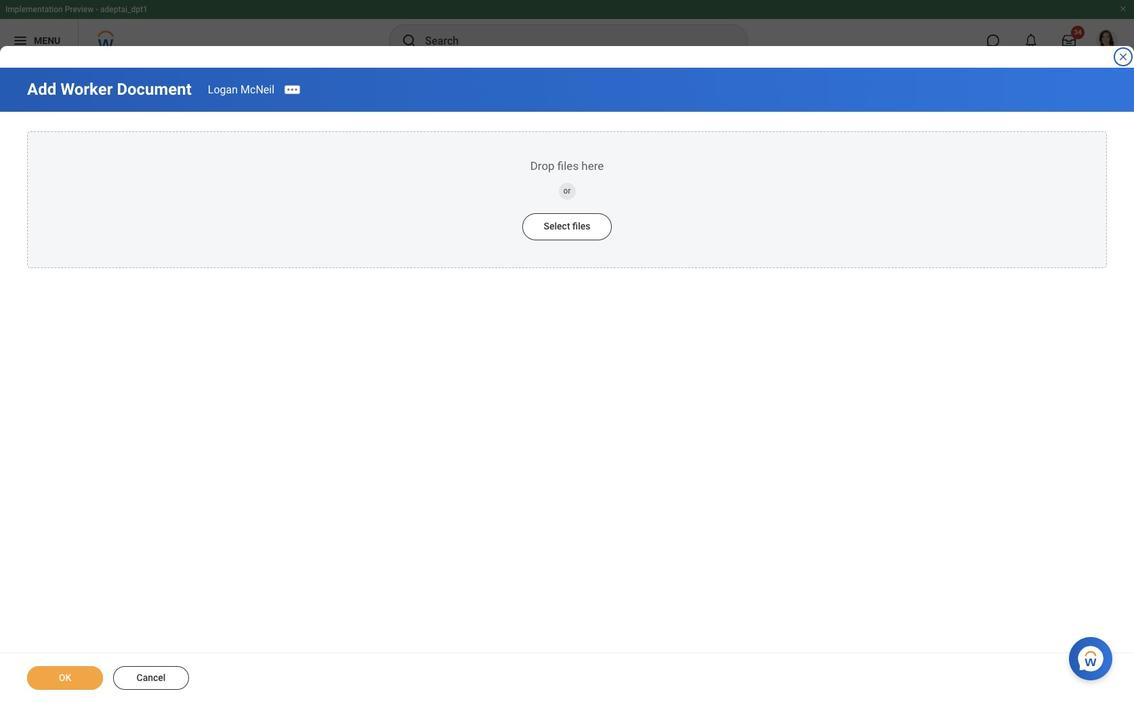 Task type: vqa. For each thing, say whether or not it's contained in the screenshot.
[C]
no



Task type: locate. For each thing, give the bounding box(es) containing it.
logan mcneil
[[208, 83, 275, 96]]

add
[[27, 80, 56, 99]]

select files region
[[27, 131, 1108, 268]]

ok
[[59, 673, 71, 684]]

add worker document dialog
[[0, 0, 1135, 703]]

logan mcneil element
[[208, 83, 275, 96]]

implementation preview -   adeptai_dpt1 banner
[[0, 0, 1135, 62]]

implementation
[[5, 5, 63, 14]]

worker
[[60, 80, 113, 99]]

ok button
[[27, 667, 103, 691]]

inbox large image
[[1063, 34, 1076, 47]]

or
[[564, 186, 571, 196]]

cancel
[[137, 673, 166, 684]]

select
[[544, 221, 570, 232]]

workday assistant region
[[1070, 632, 1118, 681]]

close add worker document image
[[1118, 52, 1129, 62]]

add worker document
[[27, 80, 192, 99]]

-
[[96, 5, 98, 14]]

search image
[[401, 33, 417, 49]]

select files button
[[522, 214, 612, 241]]

close environment banner image
[[1120, 5, 1128, 13]]

document
[[117, 80, 192, 99]]

mcneil
[[241, 83, 275, 96]]



Task type: describe. For each thing, give the bounding box(es) containing it.
files
[[573, 221, 591, 232]]

notifications large image
[[1025, 34, 1038, 47]]

adeptai_dpt1
[[100, 5, 148, 14]]

logan
[[208, 83, 238, 96]]

implementation preview -   adeptai_dpt1
[[5, 5, 148, 14]]

preview
[[65, 5, 94, 14]]

profile logan mcneil element
[[1089, 26, 1127, 56]]

add worker document main content
[[0, 68, 1135, 703]]

cancel button
[[113, 667, 189, 691]]

select files
[[544, 221, 591, 232]]



